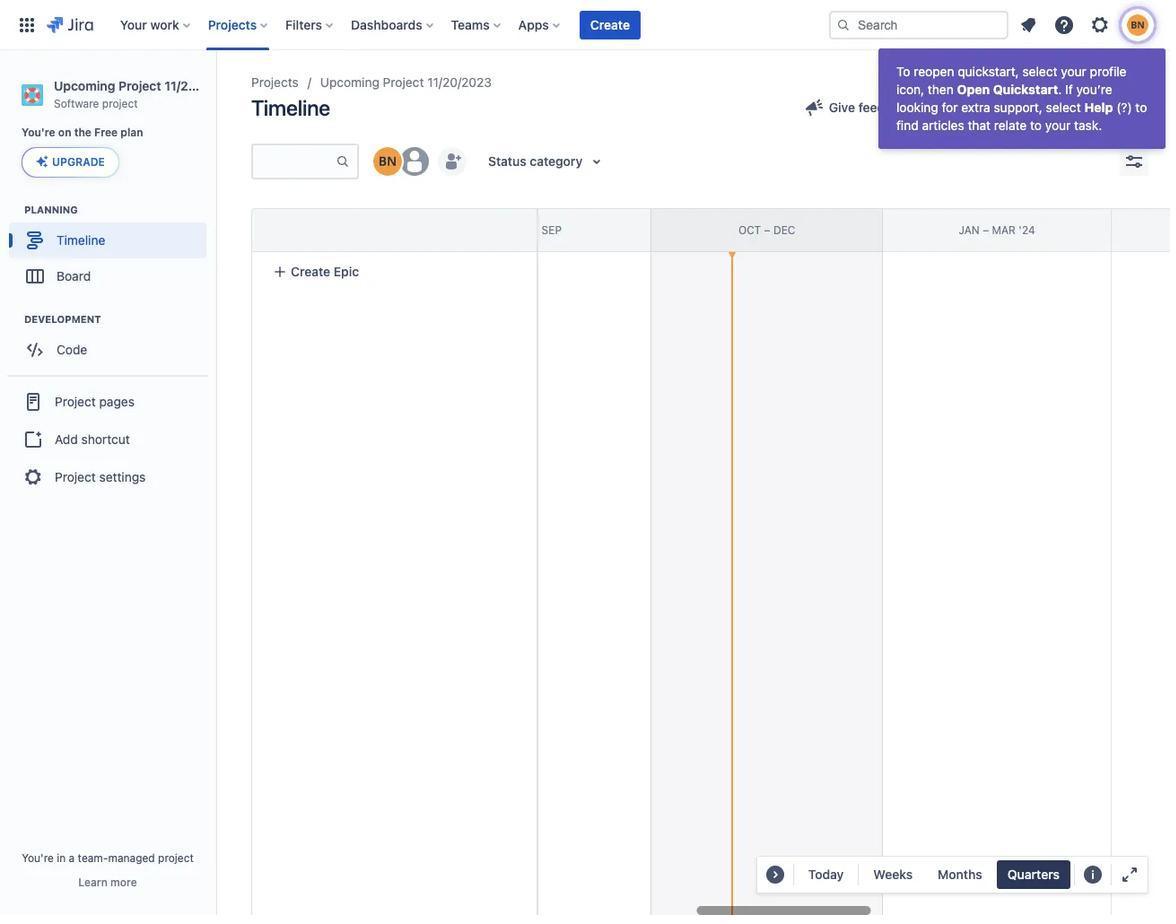 Task type: locate. For each thing, give the bounding box(es) containing it.
timeline down projects link
[[251, 95, 330, 120]]

your
[[120, 17, 147, 32]]

projects for the projects popup button
[[208, 17, 257, 32]]

your profile and settings image
[[1127, 14, 1149, 35]]

– right jul
[[532, 223, 539, 237]]

1 vertical spatial to
[[1030, 118, 1042, 133]]

articles
[[922, 118, 965, 133]]

filters button
[[280, 10, 340, 39]]

11/20/2023
[[427, 74, 492, 90], [164, 78, 232, 93]]

oct – dec
[[739, 223, 796, 237]]

status
[[488, 153, 527, 169]]

1 vertical spatial select
[[1046, 100, 1081, 115]]

1 you're from the top
[[22, 126, 55, 139]]

column header down view settings icon
[[1112, 209, 1170, 251]]

extra
[[961, 100, 991, 115]]

today button
[[798, 861, 855, 889]]

work
[[150, 17, 179, 32]]

project inside upcoming project 11/20/2023 software project
[[118, 78, 161, 93]]

create left epic
[[291, 264, 330, 279]]

to
[[1136, 100, 1147, 115], [1030, 118, 1042, 133]]

row group
[[251, 208, 537, 252]]

11/20/2023 inside upcoming project 11/20/2023 software project
[[164, 78, 232, 93]]

support,
[[994, 100, 1043, 115]]

jan
[[959, 223, 980, 237]]

to down support,
[[1030, 118, 1042, 133]]

you're for you're in a team-managed project
[[22, 852, 54, 865]]

development image
[[3, 309, 24, 331]]

relate
[[994, 118, 1027, 133]]

0 horizontal spatial create
[[291, 264, 330, 279]]

0 vertical spatial projects
[[208, 17, 257, 32]]

projects right work
[[208, 17, 257, 32]]

open quickstart
[[957, 82, 1059, 97]]

project
[[383, 74, 424, 90], [118, 78, 161, 93], [55, 394, 96, 409], [55, 469, 96, 485]]

apps
[[518, 17, 549, 32]]

you're left in
[[22, 852, 54, 865]]

1 vertical spatial create
[[291, 264, 330, 279]]

unassigned image
[[400, 147, 429, 176]]

reopen
[[914, 64, 955, 79]]

3 – from the left
[[983, 223, 989, 237]]

1 horizontal spatial timeline
[[251, 95, 330, 120]]

select inside . if you're looking for extra support, select
[[1046, 100, 1081, 115]]

upcoming project 11/20/2023 link
[[320, 72, 492, 93]]

select up quickstart
[[1023, 64, 1058, 79]]

the
[[74, 126, 91, 139]]

0 horizontal spatial upcoming
[[54, 78, 115, 93]]

timeline up the board at the top left of page
[[57, 232, 105, 248]]

projects button
[[203, 10, 275, 39]]

projects inside popup button
[[208, 17, 257, 32]]

create button
[[580, 10, 641, 39]]

notifications image
[[1018, 14, 1039, 35]]

select
[[1023, 64, 1058, 79], [1046, 100, 1081, 115]]

primary element
[[11, 0, 829, 50]]

banner containing your work
[[0, 0, 1170, 50]]

project pages link
[[7, 383, 208, 422]]

1 horizontal spatial upcoming
[[320, 74, 380, 90]]

upcoming
[[320, 74, 380, 90], [54, 78, 115, 93]]

jan – mar '24
[[959, 223, 1035, 237]]

upcoming inside the upcoming project 11/20/2023 link
[[320, 74, 380, 90]]

dec
[[774, 223, 796, 237]]

1 vertical spatial timeline
[[57, 232, 105, 248]]

dashboards button
[[346, 10, 440, 39]]

column header
[[191, 209, 420, 251], [1112, 209, 1170, 251]]

settings image
[[1090, 14, 1111, 35]]

1 horizontal spatial project
[[158, 852, 194, 865]]

learn more
[[78, 876, 137, 889]]

upcoming down dashboards on the top left
[[320, 74, 380, 90]]

you're in a team-managed project
[[22, 852, 194, 865]]

view settings image
[[1124, 151, 1145, 172]]

group containing project pages
[[7, 375, 208, 503]]

– right jan
[[983, 223, 989, 237]]

0 horizontal spatial –
[[532, 223, 539, 237]]

0 horizontal spatial project
[[102, 97, 138, 110]]

export
[[1070, 100, 1109, 115]]

create inside primary element
[[590, 17, 630, 32]]

to right (?)
[[1136, 100, 1147, 115]]

1 horizontal spatial to
[[1136, 100, 1147, 115]]

oct
[[739, 223, 761, 237]]

add shortcut
[[55, 432, 130, 447]]

0 horizontal spatial column header
[[191, 209, 420, 251]]

1 vertical spatial you're
[[22, 852, 54, 865]]

quickstart,
[[958, 64, 1019, 79]]

give feedback button
[[793, 93, 925, 122]]

search image
[[836, 18, 851, 32]]

0 vertical spatial project
[[102, 97, 138, 110]]

Search field
[[829, 10, 1009, 39]]

1 vertical spatial your
[[1045, 118, 1071, 133]]

upcoming for upcoming project 11/20/2023 software project
[[54, 78, 115, 93]]

11/20/2023 down "teams"
[[427, 74, 492, 90]]

0 vertical spatial select
[[1023, 64, 1058, 79]]

1 horizontal spatial –
[[764, 223, 771, 237]]

give
[[829, 100, 855, 115]]

you're for you're on the free plan
[[22, 126, 55, 139]]

ben nelson image
[[373, 147, 402, 176]]

– for jan
[[983, 223, 989, 237]]

project inside upcoming project 11/20/2023 software project
[[102, 97, 138, 110]]

0 horizontal spatial 11/20/2023
[[164, 78, 232, 93]]

you're left on
[[22, 126, 55, 139]]

1 – from the left
[[532, 223, 539, 237]]

upcoming up software at left top
[[54, 78, 115, 93]]

1 horizontal spatial create
[[590, 17, 630, 32]]

create
[[590, 17, 630, 32], [291, 264, 330, 279]]

timeline inside planning group
[[57, 232, 105, 248]]

add people image
[[442, 151, 463, 172]]

your
[[1061, 64, 1087, 79], [1045, 118, 1071, 133]]

your work button
[[115, 10, 197, 39]]

banner
[[0, 0, 1170, 50]]

group
[[7, 375, 208, 503]]

project up plan at the left top
[[118, 78, 161, 93]]

0 vertical spatial create
[[590, 17, 630, 32]]

create epic
[[291, 264, 359, 279]]

0 horizontal spatial timeline
[[57, 232, 105, 248]]

row inside row group
[[252, 209, 537, 252]]

project right managed
[[158, 852, 194, 865]]

quickstart
[[993, 82, 1059, 97]]

your up if
[[1061, 64, 1087, 79]]

2 – from the left
[[764, 223, 771, 237]]

1 horizontal spatial 11/20/2023
[[427, 74, 492, 90]]

projects right sidebar navigation image
[[251, 74, 299, 90]]

your work
[[120, 17, 179, 32]]

jira image
[[47, 14, 93, 35], [47, 14, 93, 35]]

sidebar navigation image
[[196, 72, 235, 108]]

row
[[252, 209, 537, 252]]

you're on the free plan
[[22, 126, 143, 139]]

that
[[968, 118, 991, 133]]

code
[[57, 342, 87, 357]]

create inside grid
[[291, 264, 330, 279]]

0 vertical spatial your
[[1061, 64, 1087, 79]]

11/20/2023 down work
[[164, 78, 232, 93]]

mar
[[992, 223, 1016, 237]]

0 vertical spatial you're
[[22, 126, 55, 139]]

11/20/2023 inside the upcoming project 11/20/2023 link
[[427, 74, 492, 90]]

timeline
[[251, 95, 330, 120], [57, 232, 105, 248]]

column header up create epic
[[191, 209, 420, 251]]

project up plan at the left top
[[102, 97, 138, 110]]

.
[[1059, 82, 1062, 97]]

team-
[[78, 852, 108, 865]]

2 you're from the top
[[22, 852, 54, 865]]

your left task.
[[1045, 118, 1071, 133]]

add shortcut button
[[7, 422, 208, 458]]

you're
[[22, 126, 55, 139], [22, 852, 54, 865]]

create right the apps popup button
[[590, 17, 630, 32]]

project
[[102, 97, 138, 110], [158, 852, 194, 865]]

teams
[[451, 17, 490, 32]]

upgrade
[[52, 156, 105, 169]]

select down .
[[1046, 100, 1081, 115]]

to reopen quickstart, select your profile icon, then
[[897, 64, 1127, 97]]

upcoming inside upcoming project 11/20/2023 software project
[[54, 78, 115, 93]]

– left dec
[[764, 223, 771, 237]]

1 horizontal spatial column header
[[1112, 209, 1170, 251]]

0 vertical spatial to
[[1136, 100, 1147, 115]]

create epic button
[[262, 256, 526, 288]]

1 vertical spatial projects
[[251, 74, 299, 90]]

–
[[532, 223, 539, 237], [764, 223, 771, 237], [983, 223, 989, 237]]

2 horizontal spatial –
[[983, 223, 989, 237]]



Task type: describe. For each thing, give the bounding box(es) containing it.
project pages
[[55, 394, 135, 409]]

help
[[1085, 100, 1113, 115]]

today
[[808, 867, 844, 882]]

export icon image
[[1045, 97, 1067, 118]]

settings
[[99, 469, 146, 485]]

give feedback
[[829, 100, 914, 115]]

create for create
[[590, 17, 630, 32]]

your inside (?) to find articles that relate to your task.
[[1045, 118, 1071, 133]]

create for create epic
[[291, 264, 330, 279]]

11/20/2023 for upcoming project 11/20/2023 software project
[[164, 78, 232, 93]]

on
[[58, 126, 71, 139]]

timeline link
[[9, 223, 206, 259]]

upcoming project 11/20/2023
[[320, 74, 492, 90]]

project down "add"
[[55, 469, 96, 485]]

. if you're looking for extra support, select
[[897, 82, 1113, 115]]

quarters button
[[997, 861, 1071, 889]]

code link
[[9, 332, 206, 368]]

you're
[[1077, 82, 1113, 97]]

(?) to find articles that relate to your task.
[[897, 100, 1147, 133]]

– for oct
[[764, 223, 771, 237]]

1 vertical spatial project
[[158, 852, 194, 865]]

0 horizontal spatial to
[[1030, 118, 1042, 133]]

shortcut
[[81, 432, 130, 447]]

board
[[57, 268, 91, 284]]

upcoming project 11/20/2023 software project
[[54, 78, 232, 110]]

board link
[[9, 259, 206, 295]]

apps button
[[513, 10, 567, 39]]

category
[[530, 153, 583, 169]]

select inside to reopen quickstart, select your profile icon, then
[[1023, 64, 1058, 79]]

for
[[942, 100, 958, 115]]

(?)
[[1117, 100, 1132, 115]]

managed
[[108, 852, 155, 865]]

weeks
[[874, 867, 913, 882]]

0 vertical spatial timeline
[[251, 95, 330, 120]]

if
[[1065, 82, 1073, 97]]

1 column header from the left
[[191, 209, 420, 251]]

upcoming for upcoming project 11/20/2023
[[320, 74, 380, 90]]

development group
[[9, 313, 215, 374]]

weeks button
[[863, 861, 924, 889]]

Search timeline text field
[[253, 145, 336, 178]]

epic
[[334, 264, 359, 279]]

row group inside 'create epic' grid
[[251, 208, 537, 252]]

dashboards
[[351, 17, 422, 32]]

add
[[55, 432, 78, 447]]

software
[[54, 97, 99, 110]]

appswitcher icon image
[[16, 14, 38, 35]]

– for jul
[[532, 223, 539, 237]]

more
[[110, 876, 137, 889]]

find
[[897, 118, 919, 133]]

filters
[[286, 17, 322, 32]]

teams button
[[446, 10, 508, 39]]

status category
[[488, 153, 583, 169]]

planning group
[[9, 203, 215, 300]]

feedback
[[859, 100, 914, 115]]

project up "add"
[[55, 394, 96, 409]]

looking
[[897, 100, 939, 115]]

enter full screen image
[[1119, 864, 1141, 886]]

project settings
[[55, 469, 146, 485]]

in
[[57, 852, 66, 865]]

projects link
[[251, 72, 299, 93]]

status category button
[[477, 147, 619, 176]]

upgrade button
[[22, 148, 118, 177]]

months button
[[927, 861, 993, 889]]

open
[[957, 82, 990, 97]]

profile
[[1090, 64, 1127, 79]]

planning
[[24, 204, 78, 216]]

export button
[[1034, 93, 1120, 122]]

task.
[[1074, 118, 1102, 133]]

then
[[928, 82, 954, 97]]

jul
[[510, 223, 529, 237]]

create epic grid
[[191, 208, 1170, 915]]

plan
[[121, 126, 143, 139]]

months
[[938, 867, 983, 882]]

quarters
[[1008, 867, 1060, 882]]

help image
[[1054, 14, 1075, 35]]

project down dashboards "dropdown button"
[[383, 74, 424, 90]]

development
[[24, 314, 101, 325]]

11/20/2023 for upcoming project 11/20/2023
[[427, 74, 492, 90]]

free
[[94, 126, 118, 139]]

a
[[69, 852, 75, 865]]

jul – sep
[[510, 223, 562, 237]]

projects for projects link
[[251, 74, 299, 90]]

'24
[[1019, 223, 1035, 237]]

icon,
[[897, 82, 925, 97]]

legend image
[[1082, 864, 1104, 886]]

2 column header from the left
[[1112, 209, 1170, 251]]

your inside to reopen quickstart, select your profile icon, then
[[1061, 64, 1087, 79]]

learn
[[78, 876, 108, 889]]

sep
[[542, 223, 562, 237]]

planning image
[[3, 200, 24, 221]]

learn more button
[[78, 876, 137, 890]]

pages
[[99, 394, 135, 409]]



Task type: vqa. For each thing, say whether or not it's contained in the screenshot.
Project inside the 'link'
yes



